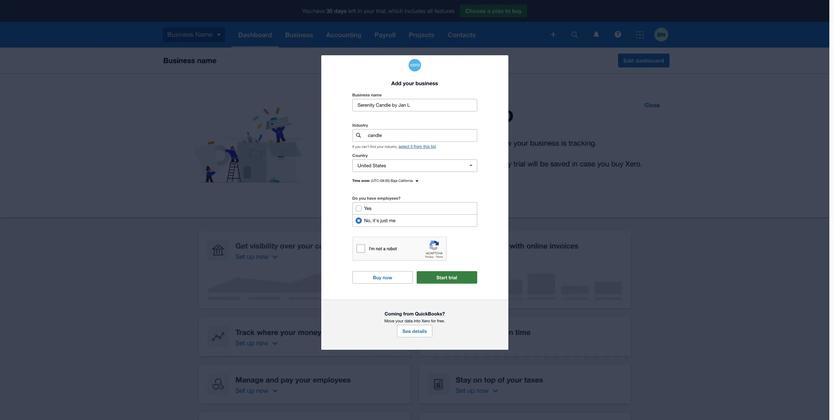 Task type: vqa. For each thing, say whether or not it's contained in the screenshot.
have you
yes



Task type: locate. For each thing, give the bounding box(es) containing it.
list
[[431, 144, 436, 149]]

select
[[399, 144, 410, 149]]

your left data
[[396, 319, 404, 323]]

Business name field
[[353, 99, 477, 111]]

time zone: (utc-08:00) baja california
[[353, 179, 413, 183]]

1 vertical spatial from
[[404, 311, 414, 317]]

industry,
[[385, 145, 398, 149]]

it
[[411, 144, 413, 149]]

now
[[383, 275, 393, 280]]

coming from quickbooks? move your data into xero for free.
[[385, 311, 445, 323]]

search icon image
[[357, 133, 361, 138]]

buy now button
[[353, 271, 413, 284]]

you
[[355, 145, 361, 149], [359, 196, 366, 201]]

data
[[405, 319, 413, 323]]

no, it's just me
[[364, 218, 396, 223]]

you for have
[[359, 196, 366, 201]]

buy now
[[373, 275, 393, 280]]

1 vertical spatial you
[[359, 196, 366, 201]]

your inside if you can't find your industry, select it from this list
[[377, 145, 384, 149]]

2 vertical spatial your
[[396, 319, 404, 323]]

from inside coming from quickbooks? move your data into xero for free.
[[404, 311, 414, 317]]

see
[[403, 328, 411, 334]]

you right if
[[355, 145, 361, 149]]

into
[[414, 319, 421, 323]]

just
[[381, 218, 388, 223]]

can't
[[362, 145, 370, 149]]

from
[[414, 144, 422, 149], [404, 311, 414, 317]]

your right find
[[377, 145, 384, 149]]

business
[[416, 80, 438, 86]]

zone:
[[362, 179, 370, 183]]

industry
[[353, 123, 368, 128]]

move
[[385, 319, 395, 323]]

add your business
[[392, 80, 438, 86]]

for
[[431, 319, 436, 323]]

your
[[403, 80, 414, 86], [377, 145, 384, 149], [396, 319, 404, 323]]

your right add
[[403, 80, 414, 86]]

you right do
[[359, 196, 366, 201]]

if you can't find your industry, select it from this list
[[353, 144, 436, 149]]

buy
[[373, 275, 382, 280]]

0 vertical spatial you
[[355, 145, 361, 149]]

free.
[[437, 319, 445, 323]]

your inside coming from quickbooks? move your data into xero for free.
[[396, 319, 404, 323]]

xero
[[422, 319, 430, 323]]

quickbooks?
[[415, 311, 445, 317]]

your for can't
[[377, 145, 384, 149]]

1 vertical spatial your
[[377, 145, 384, 149]]

it's
[[373, 218, 379, 223]]

from up data
[[404, 311, 414, 317]]

0 vertical spatial your
[[403, 80, 414, 86]]

you inside if you can't find your industry, select it from this list
[[355, 145, 361, 149]]

from right it
[[414, 144, 422, 149]]

coming
[[385, 311, 402, 317]]

add
[[392, 80, 402, 86]]

08:00)
[[381, 179, 390, 183]]



Task type: describe. For each thing, give the bounding box(es) containing it.
name
[[371, 92, 382, 97]]

clear image
[[465, 159, 477, 172]]

have
[[367, 196, 377, 201]]

this
[[424, 144, 430, 149]]

details
[[412, 328, 427, 334]]

start trial button
[[417, 271, 477, 284]]

business name
[[353, 92, 382, 97]]

0 vertical spatial from
[[414, 144, 422, 149]]

do you have employees?
[[353, 196, 401, 201]]

no,
[[364, 218, 372, 223]]

Industry field
[[368, 130, 477, 141]]

your for quickbooks?
[[396, 319, 404, 323]]

do you have employees? group
[[353, 202, 477, 227]]

(utc-
[[371, 179, 381, 183]]

select it from this list button
[[399, 144, 436, 149]]

you for can't
[[355, 145, 361, 149]]

do
[[353, 196, 358, 201]]

business
[[353, 92, 370, 97]]

find
[[371, 145, 376, 149]]

trial
[[449, 275, 458, 280]]

me
[[389, 218, 396, 223]]

employees?
[[378, 196, 401, 201]]

see details
[[403, 328, 427, 334]]

start
[[437, 275, 448, 280]]

baja
[[391, 179, 398, 183]]

Country field
[[353, 160, 463, 172]]

start trial
[[437, 275, 458, 280]]

yes
[[364, 206, 372, 211]]

time
[[353, 179, 361, 183]]

xero image
[[409, 59, 421, 72]]

see details button
[[397, 325, 433, 337]]

country
[[353, 153, 368, 158]]

california
[[399, 179, 413, 183]]

if
[[353, 145, 355, 149]]



